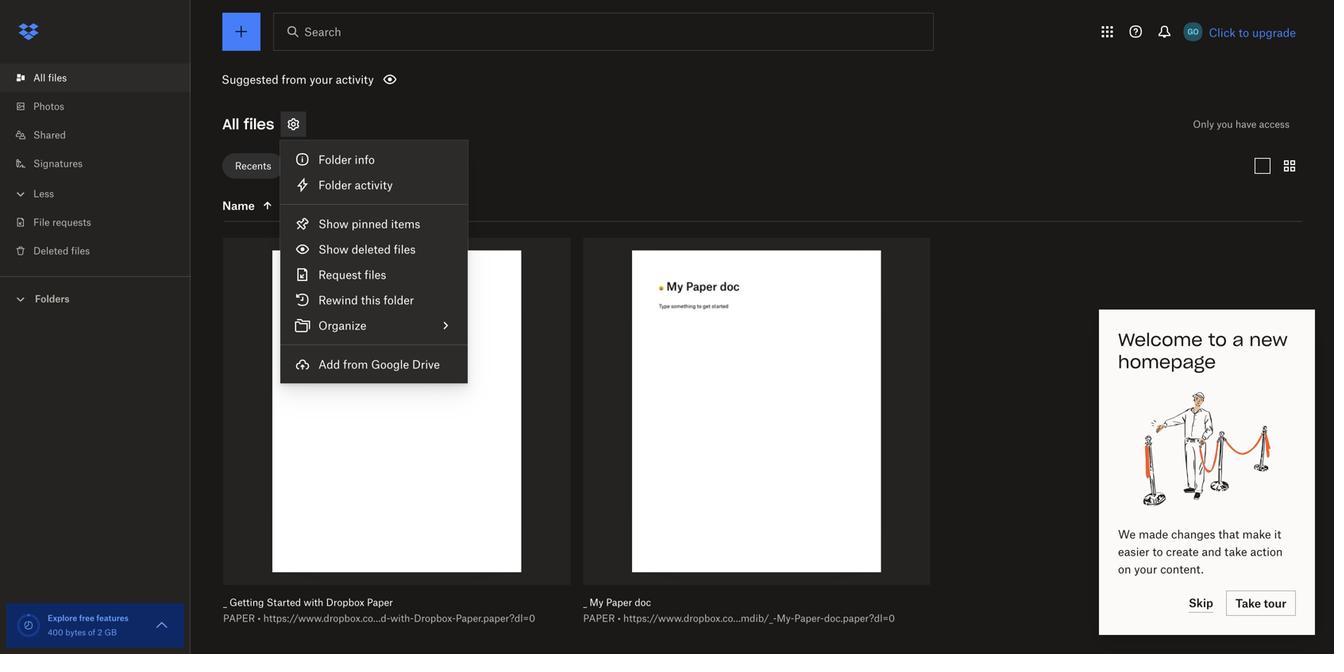 Task type: locate. For each thing, give the bounding box(es) containing it.
show up request
[[318, 243, 349, 256]]

0 vertical spatial folder
[[318, 153, 352, 166]]

show deleted files menu item
[[280, 237, 468, 262]]

to
[[1239, 26, 1249, 39], [1208, 329, 1227, 351], [1153, 545, 1163, 559]]

1 show from the top
[[318, 217, 349, 231]]

1 vertical spatial _ my paper doc button
[[583, 596, 896, 609]]

quota usage element
[[16, 613, 41, 639]]

0 horizontal spatial dropbox
[[265, 79, 303, 91]]

made
[[1139, 528, 1168, 541]]

suggested
[[222, 73, 279, 86]]

to left a
[[1208, 329, 1227, 351]]

from right the suggested
[[282, 73, 307, 86]]

1 horizontal spatial all files
[[222, 115, 274, 133]]

we made changes that make it easier to create and take action on your content.
[[1118, 528, 1283, 576]]

1 horizontal spatial all
[[222, 115, 239, 133]]

_ my paper doc button up https://www.dropbox.co…mdib/_-
[[583, 596, 896, 609]]

request files menu item
[[280, 262, 468, 287]]

1 vertical spatial doc
[[635, 597, 651, 609]]

files right deleted
[[71, 245, 90, 257]]

paper inside _ my paper doc paper • https://www.dropbox.co…mdib/_-my-paper-doc.paper?dl=0
[[606, 597, 632, 609]]

1 horizontal spatial _ my paper doc button
[[583, 596, 896, 609]]

2 folder from the top
[[318, 178, 352, 192]]

files down the items
[[394, 243, 416, 256]]

pinned
[[352, 217, 388, 231]]

1 vertical spatial my
[[590, 597, 604, 609]]

_ my paper doc button for dropbox
[[225, 62, 333, 75]]

homepage
[[1118, 351, 1216, 373]]

paper • dropbox button down the _ getting …opbox paper button
[[379, 78, 487, 91]]

• for _ my paper doc paper • dropbox
[[259, 79, 262, 91]]

0 horizontal spatial all files
[[33, 72, 67, 84]]

0 vertical spatial from
[[282, 73, 307, 86]]

doc inside the _ my paper doc paper • dropbox
[[276, 63, 293, 75]]

1 vertical spatial to
[[1208, 329, 1227, 351]]

folder settings image
[[284, 115, 303, 134]]

folder
[[384, 293, 414, 307]]

paper for _ my paper doc paper • dropbox
[[225, 79, 257, 91]]

tour
[[1264, 597, 1287, 610]]

dropbox image
[[13, 16, 44, 48]]

this
[[361, 293, 381, 307]]

doc for dropbox
[[276, 63, 293, 75]]

activity down folder info menu item
[[355, 178, 393, 192]]

folder info
[[318, 153, 375, 166]]

show
[[318, 217, 349, 231], [318, 243, 349, 256]]

from right add
[[343, 358, 368, 371]]

add from google drive
[[318, 358, 440, 371]]

all inside list item
[[33, 72, 46, 84]]

dropbox for paper
[[265, 79, 303, 91]]

2
[[98, 628, 102, 638]]

0 vertical spatial show
[[318, 217, 349, 231]]

list
[[0, 54, 191, 276]]

items
[[391, 217, 420, 231]]

1 horizontal spatial paper • dropbox button
[[379, 78, 487, 91]]

•
[[259, 79, 262, 91], [413, 79, 416, 91], [258, 613, 261, 625], [618, 613, 621, 625]]

action
[[1250, 545, 1283, 559]]

all up photos
[[33, 72, 46, 84]]

bytes
[[65, 628, 86, 638]]

organize
[[318, 319, 366, 332]]

my inside the _ my paper doc paper • dropbox
[[231, 63, 245, 75]]

files up photos
[[48, 72, 67, 84]]

folder down starred
[[318, 178, 352, 192]]

_ inside _ my paper doc paper • https://www.dropbox.co…mdib/_-my-paper-doc.paper?dl=0
[[583, 597, 587, 609]]

0 horizontal spatial your
[[310, 73, 333, 86]]

all files up recents
[[222, 115, 274, 133]]

paper • dropbox button up folder settings image
[[225, 78, 333, 91]]

dropbox up folder settings image
[[265, 79, 303, 91]]

of
[[88, 628, 95, 638]]

my
[[231, 63, 245, 75], [590, 597, 604, 609]]

from inside menu item
[[343, 358, 368, 371]]

paper inside the _ my paper doc paper • dropbox
[[225, 79, 257, 91]]

folder left "info"
[[318, 153, 352, 166]]

from
[[282, 73, 307, 86], [343, 358, 368, 371]]

add from google drive menu item
[[280, 352, 468, 377]]

files up rewind this folder menu item in the top of the page
[[364, 268, 386, 282]]

your right the _ my paper doc paper • dropbox on the top of the page
[[310, 73, 333, 86]]

files for request files menu item at the top of page
[[364, 268, 386, 282]]

paper • dropbox button for …opbox
[[379, 78, 487, 91]]

file
[[33, 216, 50, 228]]

folder inside menu item
[[318, 178, 352, 192]]

files for "deleted files" link
[[71, 245, 90, 257]]

recents button
[[222, 153, 284, 179]]

to right click
[[1239, 26, 1249, 39]]

all files inside list item
[[33, 72, 67, 84]]

1 vertical spatial from
[[343, 358, 368, 371]]

0 vertical spatial your
[[310, 73, 333, 86]]

free
[[79, 614, 95, 623]]

2 horizontal spatial to
[[1239, 26, 1249, 39]]

0 vertical spatial _ my paper doc button
[[225, 62, 333, 75]]

files left folder settings image
[[244, 115, 274, 133]]

we
[[1118, 528, 1136, 541]]

dropbox down …opbox
[[419, 79, 457, 91]]

paper inside _ getting …opbox paper paper • dropbox
[[459, 63, 485, 75]]

info
[[355, 153, 375, 166]]

paper
[[225, 79, 257, 91], [379, 79, 410, 91], [223, 613, 255, 625], [583, 613, 615, 625]]

getting
[[385, 63, 419, 75], [230, 597, 264, 609]]

paper for _ getting …opbox paper paper • dropbox
[[379, 79, 410, 91]]

show inside show deleted files menu item
[[318, 243, 349, 256]]

less
[[33, 188, 54, 200]]

show inside show pinned items "menu item"
[[318, 217, 349, 231]]

file, _ getting started with dropbox paper.paper row
[[217, 238, 570, 636]]

1 vertical spatial show
[[318, 243, 349, 256]]

_ my paper doc button inside row
[[583, 596, 896, 609]]

_ inside the _ my paper doc paper • dropbox
[[225, 63, 229, 75]]

from for your
[[282, 73, 307, 86]]

_ for _ getting started with dropbox paper paper • https://www.dropbox.co…d-with-dropbox-paper.paper?dl=0
[[223, 597, 227, 609]]

show left pinned
[[318, 217, 349, 231]]

all up recents button
[[222, 115, 239, 133]]

paper inside _ my paper doc paper • https://www.dropbox.co…mdib/_-my-paper-doc.paper?dl=0
[[583, 613, 615, 625]]

0 horizontal spatial paper • dropbox button
[[225, 78, 333, 91]]

2 vertical spatial to
[[1153, 545, 1163, 559]]

doc inside _ my paper doc paper • https://www.dropbox.co…mdib/_-my-paper-doc.paper?dl=0
[[635, 597, 651, 609]]

doc up https://www.dropbox.co…mdib/_-
[[635, 597, 651, 609]]

skip
[[1189, 596, 1213, 610]]

files inside "deleted files" link
[[71, 245, 90, 257]]

1 paper • dropbox button from the left
[[225, 78, 333, 91]]

folder inside menu item
[[318, 153, 352, 166]]

0 horizontal spatial to
[[1153, 545, 1163, 559]]

0 horizontal spatial all
[[33, 72, 46, 84]]

1 horizontal spatial your
[[1134, 563, 1157, 576]]

0 horizontal spatial getting
[[230, 597, 264, 609]]

1 vertical spatial all files
[[222, 115, 274, 133]]

files
[[48, 72, 67, 84], [244, 115, 274, 133], [394, 243, 416, 256], [71, 245, 90, 257], [364, 268, 386, 282]]

signatures
[[33, 158, 83, 170]]

1 horizontal spatial from
[[343, 358, 368, 371]]

folder activity menu item
[[280, 172, 468, 198]]

• inside _ getting …opbox paper paper • dropbox
[[413, 79, 416, 91]]

_ inside _ getting started with dropbox paper paper • https://www.dropbox.co…d-with-dropbox-paper.paper?dl=0
[[223, 597, 227, 609]]

0 vertical spatial all
[[33, 72, 46, 84]]

_ inside _ getting …opbox paper paper • dropbox
[[379, 63, 382, 75]]

your
[[310, 73, 333, 86], [1134, 563, 1157, 576]]

activity left _ getting …opbox paper paper • dropbox
[[336, 73, 374, 86]]

menu
[[280, 141, 468, 384]]

changes
[[1171, 528, 1216, 541]]

explore
[[48, 614, 77, 623]]

paper • dropbox button
[[225, 78, 333, 91], [379, 78, 487, 91]]

0 vertical spatial my
[[231, 63, 245, 75]]

1 vertical spatial activity
[[355, 178, 393, 192]]

dropbox up https://www.dropbox.co…d-
[[326, 597, 364, 609]]

show for show pinned items
[[318, 217, 349, 231]]

• inside _ my paper doc paper • https://www.dropbox.co…mdib/_-my-paper-doc.paper?dl=0
[[618, 613, 621, 625]]

your right on
[[1134, 563, 1157, 576]]

getting left started
[[230, 597, 264, 609]]

doc up folder settings image
[[276, 63, 293, 75]]

_ my paper doc button up folder settings image
[[225, 62, 333, 75]]

doc.paper?dl=0
[[824, 613, 895, 625]]

show pinned items
[[318, 217, 420, 231]]

files for all files link at the top of the page
[[48, 72, 67, 84]]

my for _ my paper doc paper • dropbox
[[231, 63, 245, 75]]

request files
[[318, 268, 386, 282]]

to for click
[[1239, 26, 1249, 39]]

1 horizontal spatial to
[[1208, 329, 1227, 351]]

dropbox-
[[414, 613, 456, 625]]

list containing all files
[[0, 54, 191, 276]]

all
[[33, 72, 46, 84], [222, 115, 239, 133]]

all files link
[[13, 64, 191, 92]]

paper
[[248, 63, 274, 75], [459, 63, 485, 75], [367, 597, 393, 609], [606, 597, 632, 609]]

0 horizontal spatial doc
[[276, 63, 293, 75]]

with-
[[390, 613, 414, 625]]

_ for _ my paper doc paper • https://www.dropbox.co…mdib/_-my-paper-doc.paper?dl=0
[[583, 597, 587, 609]]

_ getting started with dropbox paper paper • https://www.dropbox.co…d-with-dropbox-paper.paper?dl=0
[[223, 597, 535, 625]]

signatures link
[[13, 149, 191, 178]]

1 vertical spatial getting
[[230, 597, 264, 609]]

_
[[225, 63, 229, 75], [379, 63, 382, 75], [223, 597, 227, 609], [583, 597, 587, 609]]

0 vertical spatial to
[[1239, 26, 1249, 39]]

dropbox inside _ getting …opbox paper paper • dropbox
[[419, 79, 457, 91]]

getting inside _ getting started with dropbox paper paper • https://www.dropbox.co…d-with-dropbox-paper.paper?dl=0
[[230, 597, 264, 609]]

getting inside _ getting …opbox paper paper • dropbox
[[385, 63, 419, 75]]

1 horizontal spatial getting
[[385, 63, 419, 75]]

activity
[[336, 73, 374, 86], [355, 178, 393, 192]]

2 horizontal spatial dropbox
[[419, 79, 457, 91]]

2 paper • dropbox button from the left
[[379, 78, 487, 91]]

getting left …opbox
[[385, 63, 419, 75]]

1 horizontal spatial doc
[[635, 597, 651, 609]]

to inside welcome to a new homepage
[[1208, 329, 1227, 351]]

• inside the _ my paper doc paper • dropbox
[[259, 79, 262, 91]]

to down "made"
[[1153, 545, 1163, 559]]

folder for folder info
[[318, 153, 352, 166]]

skip button
[[1189, 594, 1213, 613]]

folder
[[318, 153, 352, 166], [318, 178, 352, 192]]

1 vertical spatial your
[[1134, 563, 1157, 576]]

my inside _ my paper doc paper • https://www.dropbox.co…mdib/_-my-paper-doc.paper?dl=0
[[590, 597, 604, 609]]

0 vertical spatial getting
[[385, 63, 419, 75]]

folder for folder activity
[[318, 178, 352, 192]]

files inside request files menu item
[[364, 268, 386, 282]]

paper inside _ getting …opbox paper paper • dropbox
[[379, 79, 410, 91]]

0 horizontal spatial _ my paper doc button
[[225, 62, 333, 75]]

my-
[[777, 613, 794, 625]]

files inside all files link
[[48, 72, 67, 84]]

1 horizontal spatial dropbox
[[326, 597, 364, 609]]

1 folder from the top
[[318, 153, 352, 166]]

dialog image. image
[[1144, 386, 1271, 513]]

welcome
[[1118, 329, 1203, 351]]

paper inside the _ my paper doc paper • dropbox
[[248, 63, 274, 75]]

to inside we made changes that make it easier to create and take action on your content.
[[1153, 545, 1163, 559]]

all files list item
[[0, 64, 191, 92]]

doc for https://www.dropbox.co…mdib/_-
[[635, 597, 651, 609]]

1 horizontal spatial my
[[590, 597, 604, 609]]

upgrade
[[1252, 26, 1296, 39]]

2 show from the top
[[318, 243, 349, 256]]

paper-
[[794, 613, 824, 625]]

add
[[318, 358, 340, 371]]

dropbox inside the _ my paper doc paper • dropbox
[[265, 79, 303, 91]]

1 vertical spatial folder
[[318, 178, 352, 192]]

doc
[[276, 63, 293, 75], [635, 597, 651, 609]]

deleted files
[[33, 245, 90, 257]]

0 horizontal spatial from
[[282, 73, 307, 86]]

0 vertical spatial doc
[[276, 63, 293, 75]]

0 horizontal spatial my
[[231, 63, 245, 75]]

0 vertical spatial all files
[[33, 72, 67, 84]]

menu containing folder info
[[280, 141, 468, 384]]

all files up photos
[[33, 72, 67, 84]]



Task type: vqa. For each thing, say whether or not it's contained in the screenshot.
11:00 AM corresponding to _ Getting Started with Dropbox Paper.paper
no



Task type: describe. For each thing, give the bounding box(es) containing it.
rewind this folder menu item
[[280, 287, 468, 313]]

features
[[96, 614, 129, 623]]

name column header
[[222, 196, 381, 215]]

• for _ getting …opbox paper paper • dropbox
[[413, 79, 416, 91]]

• for _ my paper doc paper • https://www.dropbox.co…mdib/_-my-paper-doc.paper?dl=0
[[618, 613, 621, 625]]

your inside we made changes that make it easier to create and take action on your content.
[[1134, 563, 1157, 576]]

folders
[[35, 293, 70, 305]]

folders button
[[0, 287, 191, 310]]

https://www.dropbox.co…mdib/_-
[[623, 613, 777, 625]]

starred button
[[290, 153, 350, 179]]

click to upgrade link
[[1209, 26, 1296, 39]]

_ my paper doc button for https://www.dropbox.co…mdib/_-
[[583, 596, 896, 609]]

name button
[[222, 196, 356, 215]]

explore free features 400 bytes of 2 gb
[[48, 614, 129, 638]]

make
[[1243, 528, 1271, 541]]

take
[[1225, 545, 1247, 559]]

content.
[[1160, 563, 1204, 576]]

easier
[[1118, 545, 1150, 559]]

requests
[[52, 216, 91, 228]]

…opbox
[[422, 63, 457, 75]]

click
[[1209, 26, 1236, 39]]

a
[[1233, 329, 1244, 351]]

less image
[[13, 186, 29, 202]]

take tour
[[1236, 597, 1287, 610]]

only
[[1193, 118, 1214, 130]]

folder activity
[[318, 178, 393, 192]]

paper.paper?dl=0
[[456, 613, 535, 625]]

shared
[[33, 129, 66, 141]]

with
[[304, 597, 324, 609]]

paper for _ my paper doc paper • https://www.dropbox.co…mdib/_-my-paper-doc.paper?dl=0
[[583, 613, 615, 625]]

google
[[371, 358, 409, 371]]

my for _ my paper doc paper • https://www.dropbox.co…mdib/_-my-paper-doc.paper?dl=0
[[590, 597, 604, 609]]

shared link
[[13, 121, 191, 149]]

organize menu item
[[280, 313, 468, 338]]

400
[[48, 628, 63, 638]]

deleted
[[33, 245, 69, 257]]

0 vertical spatial activity
[[336, 73, 374, 86]]

recents
[[235, 160, 271, 172]]

1 vertical spatial all
[[222, 115, 239, 133]]

dropbox inside _ getting started with dropbox paper paper • https://www.dropbox.co…d-with-dropbox-paper.paper?dl=0
[[326, 597, 364, 609]]

on
[[1118, 563, 1131, 576]]

you
[[1217, 118, 1233, 130]]

_ getting started with dropbox paper button
[[223, 596, 536, 609]]

_ my paper doc paper • dropbox
[[225, 63, 303, 91]]

suggested from your activity
[[222, 73, 374, 86]]

drive
[[412, 358, 440, 371]]

new
[[1250, 329, 1288, 351]]

_ getting …opbox paper paper • dropbox
[[379, 63, 485, 91]]

photos
[[33, 100, 64, 112]]

started
[[267, 597, 301, 609]]

_ for _ getting …opbox paper paper • dropbox
[[379, 63, 382, 75]]

show for show deleted files
[[318, 243, 349, 256]]

paper • dropbox button for paper
[[225, 78, 333, 91]]

request
[[318, 268, 361, 282]]

create
[[1166, 545, 1199, 559]]

that
[[1219, 528, 1240, 541]]

https://www.dropbox.co…d-
[[263, 613, 390, 625]]

deleted
[[352, 243, 391, 256]]

to for welcome
[[1208, 329, 1227, 351]]

rewind
[[318, 293, 358, 307]]

folder info menu item
[[280, 147, 468, 172]]

file requests link
[[13, 208, 191, 237]]

show pinned items menu item
[[280, 211, 468, 237]]

activity inside menu item
[[355, 178, 393, 192]]

getting for dropbox
[[385, 63, 419, 75]]

paper inside _ getting started with dropbox paper paper • https://www.dropbox.co…d-with-dropbox-paper.paper?dl=0
[[367, 597, 393, 609]]

files inside show deleted files menu item
[[394, 243, 416, 256]]

take tour button
[[1226, 591, 1296, 616]]

photos link
[[13, 92, 191, 121]]

dropbox for …opbox
[[419, 79, 457, 91]]

name
[[222, 199, 255, 213]]

only you have access
[[1193, 118, 1290, 130]]

welcome to a new homepage
[[1118, 329, 1288, 373]]

rewind this folder
[[318, 293, 414, 307]]

_ for _ my paper doc paper • dropbox
[[225, 63, 229, 75]]

show deleted files
[[318, 243, 416, 256]]

take
[[1236, 597, 1261, 610]]

• inside _ getting started with dropbox paper paper • https://www.dropbox.co…d-with-dropbox-paper.paper?dl=0
[[258, 613, 261, 625]]

paper inside _ getting started with dropbox paper paper • https://www.dropbox.co…d-with-dropbox-paper.paper?dl=0
[[223, 613, 255, 625]]

file, _ my paper doc.paper row
[[577, 238, 931, 636]]

deleted files link
[[13, 237, 191, 265]]

access
[[1259, 118, 1290, 130]]

it
[[1274, 528, 1281, 541]]

getting for paper
[[230, 597, 264, 609]]

click to upgrade
[[1209, 26, 1296, 39]]

starred
[[303, 160, 337, 172]]

have
[[1236, 118, 1257, 130]]

from for google
[[343, 358, 368, 371]]

and
[[1202, 545, 1222, 559]]

_ getting …opbox paper button
[[379, 62, 487, 75]]

file requests
[[33, 216, 91, 228]]

_ my paper doc paper • https://www.dropbox.co…mdib/_-my-paper-doc.paper?dl=0
[[583, 597, 895, 625]]



